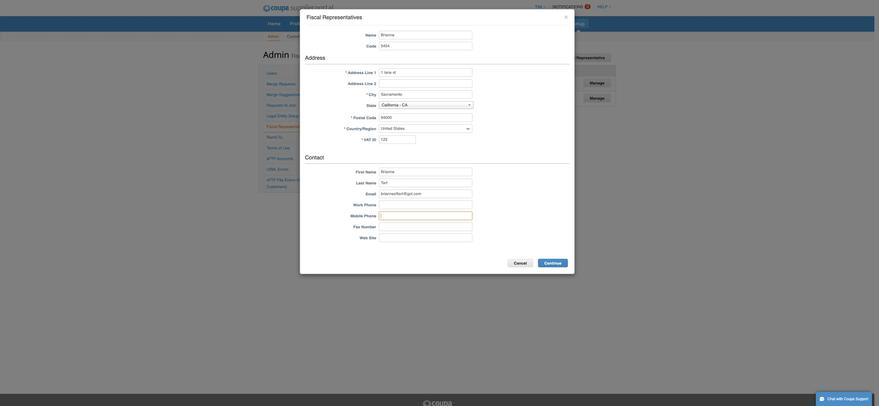 Task type: locate. For each thing, give the bounding box(es) containing it.
tax up 23432
[[424, 68, 431, 73]]

phone down 'email'
[[364, 203, 376, 208]]

country/region down postal on the left of page
[[347, 127, 376, 131]]

2 states from the top
[[376, 94, 387, 99]]

admin for admin fiscal representatives
[[263, 49, 289, 60]]

1 vertical spatial manage
[[590, 96, 605, 101]]

sftp inside sftp file errors (to customers)
[[267, 178, 276, 183]]

admin down home link
[[268, 34, 279, 39]]

manage
[[590, 81, 605, 85], [590, 96, 605, 101]]

merge suggestions
[[267, 93, 301, 97]]

fiscal
[[307, 14, 321, 20], [292, 52, 306, 60], [564, 56, 576, 60], [267, 125, 277, 129]]

0 vertical spatial merge
[[267, 82, 278, 86]]

sourcing
[[518, 20, 537, 27]]

united states up state
[[364, 94, 387, 99]]

name
[[366, 33, 376, 38], [366, 170, 376, 175], [366, 181, 376, 186]]

sheets
[[366, 20, 380, 27]]

requests up suggestions on the top left
[[279, 82, 296, 86]]

country/region up 2
[[364, 68, 393, 73]]

1 vertical spatial setup
[[305, 34, 316, 39]]

0 vertical spatial name
[[366, 33, 376, 38]]

email
[[366, 192, 376, 197]]

name down sheets
[[366, 33, 376, 38]]

code right postal on the left of page
[[367, 116, 376, 120]]

customers)
[[267, 185, 287, 189]]

2 phone from the top
[[364, 214, 376, 219]]

vat
[[364, 138, 371, 142]]

of
[[279, 146, 282, 151]]

setup
[[573, 20, 585, 27], [305, 34, 316, 39], [289, 114, 299, 119]]

2 united states from the top
[[364, 94, 387, 99]]

1 sftp from the top
[[267, 157, 276, 161]]

0 horizontal spatial setup
[[289, 114, 299, 119]]

1 horizontal spatial tax
[[479, 68, 486, 73]]

united states
[[364, 79, 387, 84], [364, 94, 387, 99]]

business
[[461, 20, 480, 27]]

errors down accounts at the top
[[278, 167, 289, 172]]

errors inside sftp file errors (to customers)
[[285, 178, 296, 183]]

2 merge from the top
[[267, 93, 278, 97]]

business performance link
[[457, 19, 513, 28]]

admin fiscal representatives
[[263, 49, 349, 60]]

united for 1st manage link from the bottom of the page
[[364, 94, 375, 99]]

last name
[[356, 181, 376, 186]]

0 vertical spatial united
[[364, 79, 375, 84]]

coupa
[[844, 398, 855, 402]]

1 vertical spatial united
[[364, 94, 375, 99]]

name right first in the top of the page
[[366, 170, 376, 175]]

phone
[[364, 203, 376, 208], [364, 214, 376, 219]]

3 name from the top
[[366, 181, 376, 186]]

* country/region
[[344, 127, 376, 131]]

1 vertical spatial code
[[367, 116, 376, 120]]

2 sftp from the top
[[267, 178, 276, 183]]

merge requests link
[[267, 82, 296, 86]]

merge down users link
[[267, 82, 278, 86]]

1 vertical spatial country/region
[[347, 127, 376, 131]]

0 vertical spatial manage
[[590, 81, 605, 85]]

id right the vat
[[373, 138, 376, 142]]

(to
[[297, 178, 301, 183]]

states down 1
[[376, 79, 387, 84]]

0 vertical spatial fiscal representatives
[[307, 14, 362, 20]]

sftp for sftp accounts
[[267, 157, 276, 161]]

with
[[837, 398, 843, 402]]

code down sheets
[[367, 44, 376, 49]]

setup down join in the left of the page
[[289, 114, 299, 119]]

fax
[[354, 225, 360, 230]]

to
[[285, 103, 288, 108]]

line left 2
[[365, 81, 373, 86]]

1 horizontal spatial id
[[432, 68, 436, 73]]

0 vertical spatial code
[[367, 44, 376, 49]]

name for last name
[[366, 181, 376, 186]]

* address line 1
[[346, 70, 376, 75]]

address for address line 2
[[348, 81, 364, 86]]

sftp up cxml
[[267, 157, 276, 161]]

Mobile Phone text field
[[379, 212, 473, 221]]

-
[[400, 103, 401, 107]]

service/time sheets link
[[333, 19, 384, 28]]

users
[[267, 71, 277, 76]]

united down 1
[[364, 79, 375, 84]]

23432
[[424, 79, 435, 84]]

1 vertical spatial representatives
[[307, 52, 349, 60]]

requests
[[279, 82, 296, 86], [267, 103, 284, 108]]

* vat id
[[362, 138, 376, 142]]

* for * postal code
[[351, 116, 353, 120]]

address down the 'customer setup' link
[[305, 55, 325, 61]]

line left 1
[[365, 70, 373, 75]]

0 vertical spatial manage link
[[584, 79, 611, 87]]

1 phone from the top
[[364, 203, 376, 208]]

1 vertical spatial manage link
[[584, 94, 611, 103]]

address up address line 2
[[348, 70, 364, 75]]

code
[[367, 44, 376, 49], [367, 116, 376, 120]]

united states down 1
[[364, 79, 387, 84]]

2 vertical spatial setup
[[289, 114, 299, 119]]

errors left (to
[[285, 178, 296, 183]]

terms of use link
[[267, 146, 290, 151]]

0 vertical spatial address
[[305, 55, 325, 61]]

0 vertical spatial id
[[432, 68, 436, 73]]

suggestions
[[279, 93, 301, 97]]

united up state
[[364, 94, 375, 99]]

*
[[346, 70, 347, 75], [367, 92, 368, 97], [351, 116, 353, 120], [344, 127, 346, 131], [362, 138, 363, 142]]

cxml errors
[[267, 167, 289, 172]]

merge
[[267, 82, 278, 86], [267, 93, 278, 97]]

0 vertical spatial sftp
[[267, 157, 276, 161]]

1 vertical spatial id
[[373, 138, 376, 142]]

0 vertical spatial setup
[[573, 20, 585, 27]]

2 vertical spatial address
[[348, 81, 364, 86]]

contact
[[305, 154, 324, 161]]

0 vertical spatial states
[[376, 79, 387, 84]]

requests left to on the top of the page
[[267, 103, 284, 108]]

home link
[[264, 19, 285, 28]]

1 vertical spatial merge
[[267, 93, 278, 97]]

support
[[856, 398, 869, 402]]

work
[[353, 203, 363, 208]]

line
[[365, 70, 373, 75], [365, 81, 373, 86]]

california
[[382, 103, 399, 107]]

2 vertical spatial name
[[366, 181, 376, 186]]

states
[[376, 79, 387, 84], [376, 94, 387, 99]]

0 vertical spatial coupa supplier portal image
[[259, 1, 338, 16]]

1 united from the top
[[364, 79, 375, 84]]

merge for merge suggestions
[[267, 93, 278, 97]]

Code text field
[[379, 42, 473, 50]]

requests to join link
[[267, 103, 296, 108]]

remit-to
[[267, 135, 283, 140]]

manage link
[[584, 79, 611, 87], [584, 94, 611, 103]]

states for 1st manage link from the bottom of the page
[[376, 94, 387, 99]]

0 vertical spatial line
[[365, 70, 373, 75]]

1 horizontal spatial setup
[[305, 34, 316, 39]]

profile
[[290, 20, 304, 27]]

1 vertical spatial name
[[366, 170, 376, 175]]

tax right associated
[[479, 68, 486, 73]]

united for first manage link
[[364, 79, 375, 84]]

0 horizontal spatial id
[[373, 138, 376, 142]]

1 vertical spatial admin
[[263, 49, 289, 60]]

manage for 1st manage link from the bottom of the page
[[590, 96, 605, 101]]

fiscal down the 'customer setup' link
[[292, 52, 306, 60]]

fiscal representatives
[[307, 14, 362, 20], [267, 125, 307, 129]]

0 vertical spatial admin
[[268, 34, 279, 39]]

2 united from the top
[[364, 94, 375, 99]]

states up california
[[376, 94, 387, 99]]

setup right × button
[[573, 20, 585, 27]]

representative
[[577, 56, 605, 60]]

admin down admin link
[[263, 49, 289, 60]]

1 vertical spatial sftp
[[267, 178, 276, 183]]

1 name from the top
[[366, 33, 376, 38]]

1 code from the top
[[367, 44, 376, 49]]

asn
[[389, 20, 398, 27]]

address down * address line 1
[[348, 81, 364, 86]]

1 vertical spatial united states
[[364, 94, 387, 99]]

merge down merge requests link
[[267, 93, 278, 97]]

name right "last"
[[366, 181, 376, 186]]

0 vertical spatial united states
[[364, 79, 387, 84]]

0 vertical spatial phone
[[364, 203, 376, 208]]

add fiscal representative link
[[549, 53, 612, 62]]

1 vertical spatial line
[[365, 81, 373, 86]]

legal entity setup link
[[267, 114, 299, 119]]

phone up number
[[364, 214, 376, 219]]

1 manage from the top
[[590, 81, 605, 85]]

errors
[[278, 167, 289, 172], [285, 178, 296, 183]]

sftp up customers) at the left
[[267, 178, 276, 183]]

representatives
[[323, 14, 362, 20], [307, 52, 349, 60], [278, 125, 307, 129]]

2 vertical spatial representatives
[[278, 125, 307, 129]]

1 line from the top
[[365, 70, 373, 75]]

id
[[432, 68, 436, 73], [373, 138, 376, 142]]

1 horizontal spatial coupa supplier portal image
[[422, 401, 453, 407]]

name for first name
[[366, 170, 376, 175]]

orders
[[313, 20, 328, 27]]

1 vertical spatial coupa supplier portal image
[[422, 401, 453, 407]]

1 merge from the top
[[267, 82, 278, 86]]

0 horizontal spatial tax
[[424, 68, 431, 73]]

customer setup
[[287, 34, 316, 39]]

None text field
[[379, 68, 473, 77]]

2 name from the top
[[366, 170, 376, 175]]

0 vertical spatial representatives
[[323, 14, 362, 20]]

1 vertical spatial phone
[[364, 214, 376, 219]]

sftp accounts link
[[267, 157, 293, 161]]

1 vertical spatial fiscal representatives
[[267, 125, 307, 129]]

1 vertical spatial errors
[[285, 178, 296, 183]]

country/region
[[364, 68, 393, 73], [347, 127, 376, 131]]

* for * address line 1
[[346, 70, 347, 75]]

first name
[[356, 170, 376, 175]]

address for address
[[305, 55, 325, 61]]

1 states from the top
[[376, 79, 387, 84]]

mobile phone
[[351, 214, 376, 219]]

None text field
[[379, 90, 473, 99], [379, 114, 473, 122], [379, 136, 416, 144], [379, 90, 473, 99], [379, 114, 473, 122], [379, 136, 416, 144]]

* for * country/region
[[344, 127, 346, 131]]

manage for first manage link
[[590, 81, 605, 85]]

fax number
[[354, 225, 376, 230]]

remit-
[[267, 135, 278, 140]]

2 manage from the top
[[590, 96, 605, 101]]

1 united states from the top
[[364, 79, 387, 84]]

2 manage link from the top
[[584, 94, 611, 103]]

0 vertical spatial errors
[[278, 167, 289, 172]]

coupa supplier portal image
[[259, 1, 338, 16], [422, 401, 453, 407]]

0 horizontal spatial coupa supplier portal image
[[259, 1, 338, 16]]

sourcing link
[[514, 19, 541, 28]]

1 vertical spatial states
[[376, 94, 387, 99]]

id up 23432
[[432, 68, 436, 73]]

setup right customer
[[305, 34, 316, 39]]

cxml
[[267, 167, 277, 172]]



Task type: vqa. For each thing, say whether or not it's contained in the screenshot.
banner
no



Task type: describe. For each thing, give the bounding box(es) containing it.
representatives inside admin fiscal representatives
[[307, 52, 349, 60]]

chat
[[828, 398, 836, 402]]

customer
[[287, 34, 304, 39]]

Work Phone text field
[[379, 201, 473, 210]]

california - ca
[[382, 103, 408, 107]]

associated tax registrations
[[457, 68, 512, 73]]

legal entity setup
[[267, 114, 299, 119]]

state
[[367, 103, 376, 108]]

site
[[369, 236, 376, 241]]

catalogs link
[[430, 19, 456, 28]]

merge requests
[[267, 82, 296, 86]]

* for * city
[[367, 92, 368, 97]]

business performance
[[461, 20, 509, 27]]

service/time
[[337, 20, 365, 27]]

number
[[361, 225, 376, 230]]

terms of use
[[267, 146, 290, 151]]

users link
[[267, 71, 277, 76]]

add fiscal representative
[[556, 56, 605, 60]]

remit-to link
[[267, 135, 283, 140]]

1
[[374, 70, 376, 75]]

chat with coupa support button
[[816, 393, 873, 407]]

2 code from the top
[[367, 116, 376, 120]]

fiscal inside admin fiscal representatives
[[292, 52, 306, 60]]

accounts
[[277, 157, 293, 161]]

cxml errors link
[[267, 167, 289, 172]]

cancel button
[[508, 260, 534, 268]]

* postal code
[[351, 116, 376, 120]]

1 vertical spatial address
[[348, 70, 364, 75]]

phone for mobile phone
[[364, 214, 376, 219]]

fiscal right profile on the top left
[[307, 14, 321, 20]]

Address Line 2 text field
[[379, 79, 473, 88]]

catalogs
[[434, 20, 452, 27]]

customer setup link
[[287, 33, 316, 41]]

add
[[556, 56, 563, 60]]

home
[[268, 20, 281, 27]]

chat with coupa support
[[828, 398, 869, 402]]

Web Site text field
[[379, 234, 473, 243]]

associated
[[457, 68, 478, 73]]

2 tax from the left
[[479, 68, 486, 73]]

0 vertical spatial country/region
[[364, 68, 393, 73]]

city
[[369, 92, 376, 97]]

web
[[360, 236, 368, 241]]

* for * vat id
[[362, 138, 363, 142]]

continue button
[[538, 260, 568, 268]]

service/time sheets
[[337, 20, 380, 27]]

fiscal right add
[[564, 56, 576, 60]]

asn link
[[385, 19, 402, 28]]

profile link
[[286, 19, 308, 28]]

admin for admin
[[268, 34, 279, 39]]

entity
[[278, 114, 288, 119]]

* city
[[367, 92, 376, 97]]

first
[[356, 170, 365, 175]]

1 manage link from the top
[[584, 79, 611, 87]]

california - ca link
[[379, 101, 474, 109]]

Email text field
[[379, 190, 473, 199]]

continue
[[545, 262, 562, 266]]

united states for 1st manage link from the bottom of the page
[[364, 94, 387, 99]]

cancel
[[514, 262, 527, 266]]

merge suggestions link
[[267, 93, 301, 97]]

Name text field
[[379, 31, 473, 39]]

invoices
[[407, 20, 424, 27]]

sftp file errors (to customers)
[[267, 178, 301, 189]]

performance
[[481, 20, 509, 27]]

invoices link
[[403, 19, 428, 28]]

merge for merge requests
[[267, 82, 278, 86]]

add-ons
[[546, 20, 564, 27]]

phone for work phone
[[364, 203, 376, 208]]

web site
[[360, 236, 376, 241]]

legal
[[267, 114, 276, 119]]

sftp file errors (to customers) link
[[267, 178, 301, 189]]

2 line from the top
[[365, 81, 373, 86]]

last
[[356, 181, 365, 186]]

ons
[[556, 20, 564, 27]]

Last Name text field
[[379, 179, 473, 188]]

postal
[[354, 116, 365, 120]]

1 vertical spatial requests
[[267, 103, 284, 108]]

fiscal down legal
[[267, 125, 277, 129]]

ca
[[402, 103, 408, 107]]

Fax Number text field
[[379, 223, 473, 232]]

1 tax from the left
[[424, 68, 431, 73]]

to
[[278, 135, 283, 140]]

sftp accounts
[[267, 157, 293, 161]]

fiscal representatives link
[[267, 125, 307, 129]]

2
[[374, 81, 376, 86]]

2 horizontal spatial setup
[[573, 20, 585, 27]]

work phone
[[353, 203, 376, 208]]

states for first manage link
[[376, 79, 387, 84]]

sftp for sftp file errors (to customers)
[[267, 178, 276, 183]]

0 vertical spatial requests
[[279, 82, 296, 86]]

admin link
[[268, 33, 280, 41]]

add-ons link
[[542, 19, 568, 28]]

requests to join
[[267, 103, 296, 108]]

First Name text field
[[379, 168, 473, 177]]

united states for first manage link
[[364, 79, 387, 84]]

orders link
[[309, 19, 332, 28]]

join
[[289, 103, 296, 108]]

use
[[283, 146, 290, 151]]

×
[[565, 13, 568, 20]]

tax id
[[424, 68, 436, 73]]



